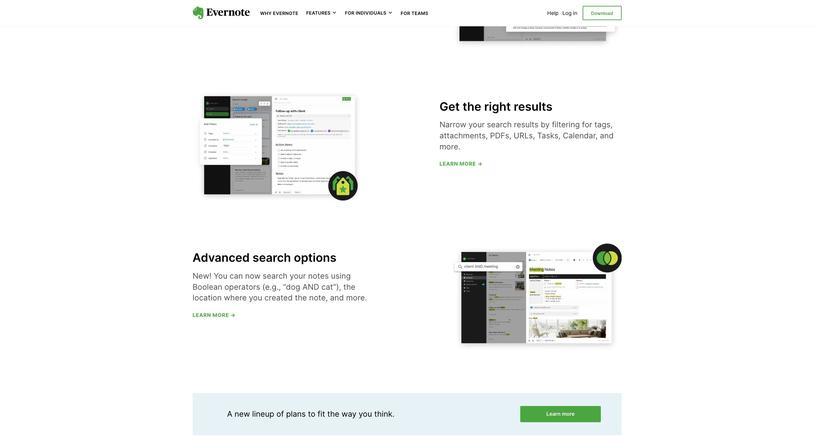 Task type: locate. For each thing, give the bounding box(es) containing it.
1 horizontal spatial learn
[[440, 161, 458, 167]]

1 horizontal spatial for
[[401, 10, 410, 16]]

narrow
[[440, 120, 467, 130]]

way
[[342, 410, 357, 419]]

for inside button
[[345, 10, 355, 16]]

search
[[487, 120, 512, 130], [253, 251, 291, 265], [263, 271, 288, 281]]

0 vertical spatial and
[[600, 131, 614, 140]]

1 horizontal spatial learn more → link
[[440, 161, 483, 167]]

advanced search feature showcase evernote image
[[453, 244, 622, 352]]

for teams
[[401, 10, 429, 16]]

download
[[591, 10, 613, 16]]

lineup
[[252, 410, 274, 419]]

for left teams
[[401, 10, 410, 16]]

0 vertical spatial your
[[469, 120, 485, 130]]

0 vertical spatial learn
[[440, 161, 458, 167]]

1 horizontal spatial more.
[[440, 142, 461, 151]]

tasks,
[[538, 131, 561, 140]]

help
[[548, 10, 559, 16]]

you down operators
[[249, 293, 262, 303]]

cat"),
[[322, 282, 341, 292]]

0 vertical spatial you
[[249, 293, 262, 303]]

your up "attachments,"
[[469, 120, 485, 130]]

0 horizontal spatial your
[[290, 271, 306, 281]]

more.
[[440, 142, 461, 151], [346, 293, 367, 303]]

1 vertical spatial learn
[[193, 312, 211, 319]]

0 horizontal spatial learn more →
[[193, 312, 236, 319]]

operators
[[225, 282, 260, 292]]

more
[[460, 161, 476, 167], [213, 312, 229, 319], [562, 411, 575, 418]]

1 horizontal spatial learn more →
[[440, 161, 483, 167]]

more for advanced
[[213, 312, 229, 319]]

attachments,
[[440, 131, 488, 140]]

narrow your search results by filtering for tags, attachments, pdfs, urls, tasks, calendar, and more.
[[440, 120, 614, 151]]

filtering
[[552, 120, 580, 130]]

learn for get the right results
[[440, 161, 458, 167]]

1 vertical spatial more.
[[346, 293, 367, 303]]

a
[[227, 410, 232, 419]]

search up (e.g.,
[[263, 271, 288, 281]]

why evernote
[[260, 10, 299, 16]]

learn more → for get
[[440, 161, 483, 167]]

advanced
[[193, 251, 250, 265]]

options
[[294, 251, 337, 265]]

results up by
[[514, 99, 553, 114]]

learn more → down "attachments,"
[[440, 161, 483, 167]]

for for for teams
[[401, 10, 410, 16]]

pdfs,
[[490, 131, 512, 140]]

learn for advanced search options
[[193, 312, 211, 319]]

1 vertical spatial more
[[213, 312, 229, 319]]

of
[[277, 410, 284, 419]]

and down cat"),
[[330, 293, 344, 303]]

more. down using
[[346, 293, 367, 303]]

you inside new! you can now search your notes using boolean operators (e.g., "dog and cat"), the location where you created the note, and more.
[[249, 293, 262, 303]]

fit
[[318, 410, 325, 419]]

note,
[[309, 293, 328, 303]]

0 horizontal spatial you
[[249, 293, 262, 303]]

tags,
[[595, 120, 613, 130]]

0 horizontal spatial more.
[[346, 293, 367, 303]]

and inside narrow your search results by filtering for tags, attachments, pdfs, urls, tasks, calendar, and more.
[[600, 131, 614, 140]]

using
[[331, 271, 351, 281]]

learn more → link down location
[[193, 312, 236, 319]]

learn more → down location
[[193, 312, 236, 319]]

new! you can now search your notes using boolean operators (e.g., "dog and cat"), the location where you created the note, and more.
[[193, 271, 367, 303]]

getting the right results from your search image
[[193, 91, 362, 202]]

for
[[345, 10, 355, 16], [401, 10, 410, 16]]

learn more →
[[440, 161, 483, 167], [193, 312, 236, 319]]

0 vertical spatial results
[[514, 99, 553, 114]]

2 horizontal spatial more
[[562, 411, 575, 418]]

0 vertical spatial search
[[487, 120, 512, 130]]

1 vertical spatial and
[[330, 293, 344, 303]]

1 vertical spatial results
[[514, 120, 539, 130]]

2 vertical spatial learn
[[547, 411, 561, 418]]

more. down "attachments,"
[[440, 142, 461, 151]]

your
[[469, 120, 485, 130], [290, 271, 306, 281]]

0 vertical spatial more.
[[440, 142, 461, 151]]

0 horizontal spatial learn more → link
[[193, 312, 236, 319]]

notes
[[308, 271, 329, 281]]

0 horizontal spatial →
[[231, 312, 236, 319]]

the
[[463, 99, 482, 114], [344, 282, 356, 292], [295, 293, 307, 303], [327, 410, 340, 419]]

search up 'pdfs,'
[[487, 120, 512, 130]]

help link
[[548, 10, 559, 16]]

1 vertical spatial your
[[290, 271, 306, 281]]

think.
[[374, 410, 395, 419]]

1 horizontal spatial more
[[460, 161, 476, 167]]

learn more → link for get
[[440, 161, 483, 167]]

for left individuals
[[345, 10, 355, 16]]

1 horizontal spatial your
[[469, 120, 485, 130]]

features button
[[306, 10, 337, 16]]

search pdf evernote feature image
[[453, 0, 622, 49]]

results inside narrow your search results by filtering for tags, attachments, pdfs, urls, tasks, calendar, and more.
[[514, 120, 539, 130]]

1 vertical spatial →
[[231, 312, 236, 319]]

you
[[249, 293, 262, 303], [359, 410, 372, 419]]

learn
[[440, 161, 458, 167], [193, 312, 211, 319], [547, 411, 561, 418]]

the right get
[[463, 99, 482, 114]]

1 horizontal spatial and
[[600, 131, 614, 140]]

to
[[308, 410, 316, 419]]

0 vertical spatial →
[[478, 161, 483, 167]]

0 horizontal spatial learn
[[193, 312, 211, 319]]

0 horizontal spatial more
[[213, 312, 229, 319]]

results
[[514, 99, 553, 114], [514, 120, 539, 130]]

0 vertical spatial learn more → link
[[440, 161, 483, 167]]

→
[[478, 161, 483, 167], [231, 312, 236, 319]]

search up the now
[[253, 251, 291, 265]]

you right way
[[359, 410, 372, 419]]

learn more link
[[521, 407, 601, 423]]

learn more → link down "attachments,"
[[440, 161, 483, 167]]

learn more → link
[[440, 161, 483, 167], [193, 312, 236, 319]]

boolean
[[193, 282, 222, 292]]

1 vertical spatial learn more →
[[193, 312, 236, 319]]

new
[[235, 410, 250, 419]]

teams
[[412, 10, 429, 16]]

1 vertical spatial learn more → link
[[193, 312, 236, 319]]

for teams link
[[401, 10, 429, 16]]

→ for search
[[231, 312, 236, 319]]

and
[[600, 131, 614, 140], [330, 293, 344, 303]]

you
[[214, 271, 228, 281]]

right
[[484, 99, 511, 114]]

0 vertical spatial learn more →
[[440, 161, 483, 167]]

and down tags,
[[600, 131, 614, 140]]

1 vertical spatial you
[[359, 410, 372, 419]]

0 vertical spatial more
[[460, 161, 476, 167]]

0 horizontal spatial and
[[330, 293, 344, 303]]

log in link
[[563, 10, 578, 16]]

1 horizontal spatial →
[[478, 161, 483, 167]]

results up 'urls,'
[[514, 120, 539, 130]]

now
[[245, 271, 261, 281]]

your up "dog
[[290, 271, 306, 281]]

for individuals button
[[345, 10, 393, 16]]

2 vertical spatial search
[[263, 271, 288, 281]]

more for get
[[460, 161, 476, 167]]

0 horizontal spatial for
[[345, 10, 355, 16]]

why
[[260, 10, 272, 16]]

where
[[224, 293, 247, 303]]



Task type: vqa. For each thing, say whether or not it's contained in the screenshot.
the topmost →
yes



Task type: describe. For each thing, give the bounding box(es) containing it.
"dog
[[283, 282, 300, 292]]

1 vertical spatial search
[[253, 251, 291, 265]]

why evernote link
[[260, 10, 299, 16]]

learn more
[[547, 411, 575, 418]]

features
[[306, 10, 331, 16]]

your inside narrow your search results by filtering for tags, attachments, pdfs, urls, tasks, calendar, and more.
[[469, 120, 485, 130]]

location
[[193, 293, 222, 303]]

search inside new! you can now search your notes using boolean operators (e.g., "dog and cat"), the location where you created the note, and more.
[[263, 271, 288, 281]]

download link
[[583, 6, 622, 20]]

a new lineup of plans to fit the way you think.
[[227, 410, 395, 419]]

can
[[230, 271, 243, 281]]

results for search
[[514, 120, 539, 130]]

log in
[[563, 10, 578, 16]]

results for right
[[514, 99, 553, 114]]

the right fit
[[327, 410, 340, 419]]

evernote logo image
[[193, 7, 250, 19]]

and inside new! you can now search your notes using boolean operators (e.g., "dog and cat"), the location where you created the note, and more.
[[330, 293, 344, 303]]

(e.g.,
[[262, 282, 281, 292]]

by
[[541, 120, 550, 130]]

new!
[[193, 271, 212, 281]]

for for for individuals
[[345, 10, 355, 16]]

created
[[265, 293, 293, 303]]

more. inside new! you can now search your notes using boolean operators (e.g., "dog and cat"), the location where you created the note, and more.
[[346, 293, 367, 303]]

2 horizontal spatial learn
[[547, 411, 561, 418]]

get
[[440, 99, 460, 114]]

advanced search options
[[193, 251, 337, 265]]

1 horizontal spatial you
[[359, 410, 372, 419]]

in
[[573, 10, 578, 16]]

the down "dog
[[295, 293, 307, 303]]

2 vertical spatial more
[[562, 411, 575, 418]]

your inside new! you can now search your notes using boolean operators (e.g., "dog and cat"), the location where you created the note, and more.
[[290, 271, 306, 281]]

search inside narrow your search results by filtering for tags, attachments, pdfs, urls, tasks, calendar, and more.
[[487, 120, 512, 130]]

for
[[582, 120, 593, 130]]

learn more → for advanced
[[193, 312, 236, 319]]

the down using
[[344, 282, 356, 292]]

→ for the
[[478, 161, 483, 167]]

plans
[[286, 410, 306, 419]]

individuals
[[356, 10, 387, 16]]

log
[[563, 10, 572, 16]]

and
[[303, 282, 319, 292]]

calendar,
[[563, 131, 598, 140]]

learn more → link for advanced
[[193, 312, 236, 319]]

get the right results
[[440, 99, 553, 114]]

for individuals
[[345, 10, 387, 16]]

more. inside narrow your search results by filtering for tags, attachments, pdfs, urls, tasks, calendar, and more.
[[440, 142, 461, 151]]

urls,
[[514, 131, 535, 140]]

evernote
[[273, 10, 299, 16]]



